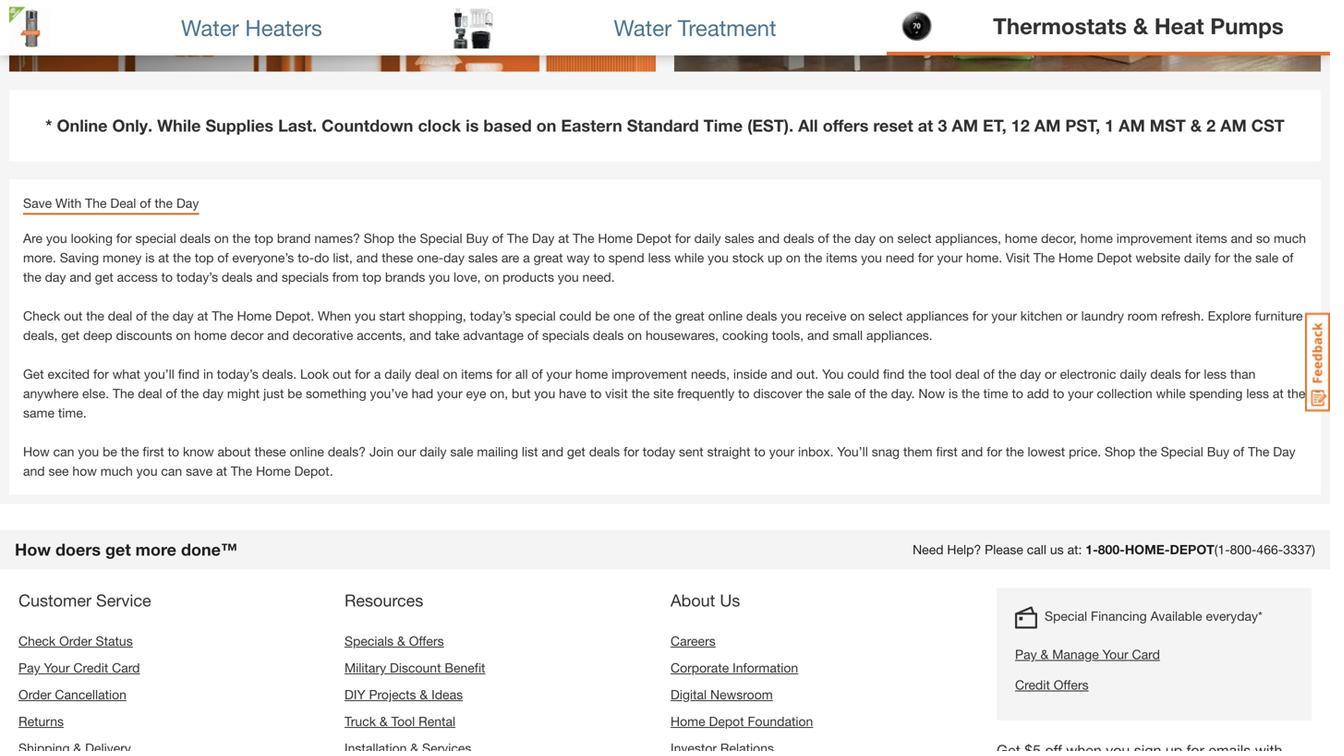 Task type: vqa. For each thing, say whether or not it's contained in the screenshot.
Depot to the middle
yes



Task type: locate. For each thing, give the bounding box(es) containing it.
0 horizontal spatial these
[[255, 444, 286, 459]]

special financing available everyday*
[[1045, 608, 1263, 624]]

how up see
[[23, 444, 50, 459]]

to left add
[[1012, 386, 1024, 401]]

buy
[[466, 230, 489, 246], [1207, 444, 1230, 459]]

1 vertical spatial can
[[161, 463, 182, 478]]

0 vertical spatial a
[[523, 250, 530, 265]]

need
[[913, 542, 944, 557]]

1 first from the left
[[143, 444, 164, 459]]

home depot foundation
[[671, 714, 813, 729]]

today's inside are you looking for special deals on the top brand names? shop the special buy of the day at the home depot for daily sales and deals of the day on select appliances, home decor, home improvement items and so much more. saving money is at the top of everyone's to-do list, and these one-day sales are a great way to spend less while you stock up on the items you need for your home. visit the home depot website daily for the sale of the day and get access to today's deals and specials from top brands you love, on products you need.
[[176, 269, 218, 284]]

for
[[116, 230, 132, 246], [675, 230, 691, 246], [918, 250, 934, 265], [1215, 250, 1230, 265], [973, 308, 988, 323], [93, 366, 109, 381], [355, 366, 370, 381], [496, 366, 512, 381], [1185, 366, 1201, 381], [624, 444, 639, 459], [987, 444, 1003, 459]]

depot left the website
[[1097, 250, 1133, 265]]

1 horizontal spatial could
[[848, 366, 880, 381]]

much right so
[[1274, 230, 1307, 246]]

0 vertical spatial credit
[[73, 660, 108, 675]]

2 am from the left
[[1035, 115, 1061, 135]]

offers up discount
[[409, 633, 444, 648]]

shop inside how can you be the first to know about these online deals? join our daily sale mailing list and get deals for today sent straight to your inbox. you'll snag them first and for the lowest price. shop the special buy of the day and see how much you can save at the home depot.
[[1105, 444, 1136, 459]]

hero image
[[9, 0, 656, 71], [675, 0, 1321, 71]]

special down products
[[515, 308, 556, 323]]

electronic
[[1060, 366, 1117, 381]]

0 horizontal spatial less
[[648, 250, 671, 265]]

how for how doers get more done™
[[15, 539, 51, 559]]

sales up love,
[[468, 250, 498, 265]]

special up one-
[[420, 230, 463, 246]]

1 horizontal spatial these
[[382, 250, 413, 265]]

at left the feedback link image
[[1273, 386, 1284, 401]]

could inside get excited for what you'll find in today's deals. look out for a daily deal on items for all of your home improvement needs, inside and out. you could find the tool deal of the day or electronic daily deals for less than anywhere else. the deal of the day might just be something you've had your eye on, but you have to visit the site frequently to discover the sale of the day. now is the time to add to your collection while spending less at the same time.
[[848, 366, 880, 381]]

can left save
[[161, 463, 182, 478]]

online up the cooking
[[708, 308, 743, 323]]

you'll
[[837, 444, 868, 459]]

status
[[96, 633, 133, 648]]

great
[[534, 250, 563, 265], [675, 308, 705, 323]]

decorative
[[293, 327, 353, 343]]

0 vertical spatial today's
[[176, 269, 218, 284]]

thermostats & heat pumps
[[993, 12, 1284, 39]]

while left spending
[[1156, 386, 1186, 401]]

start
[[379, 308, 405, 323]]

1 horizontal spatial credit
[[1015, 677, 1050, 692]]

digital newsroom
[[671, 687, 773, 702]]

spending
[[1190, 386, 1243, 401]]

online left deals?
[[290, 444, 324, 459]]

0 horizontal spatial a
[[374, 366, 381, 381]]

0 vertical spatial check
[[23, 308, 60, 323]]

on right love,
[[485, 269, 499, 284]]

1 vertical spatial depot.
[[294, 463, 333, 478]]

0 horizontal spatial offers
[[409, 633, 444, 648]]

items left need
[[826, 250, 858, 265]]

home up the decor
[[237, 308, 272, 323]]

the right 'deal'
[[155, 195, 173, 211]]

0 vertical spatial sale
[[1256, 250, 1279, 265]]

call
[[1027, 542, 1047, 557]]

at inside get excited for what you'll find in today's deals. look out for a daily deal on items for all of your home improvement needs, inside and out. you could find the tool deal of the day or electronic daily deals for less than anywhere else. the deal of the day might just be something you've had your eye on, but you have to visit the site frequently to discover the sale of the day. now is the time to add to your collection while spending less at the same time.
[[1273, 386, 1284, 401]]

all
[[798, 115, 818, 135]]

2 vertical spatial items
[[461, 366, 493, 381]]

reset
[[873, 115, 914, 135]]

& left tool
[[380, 714, 388, 729]]

your down electronic
[[1068, 386, 1094, 401]]

0 vertical spatial while
[[675, 250, 704, 265]]

items up eye
[[461, 366, 493, 381]]

1 horizontal spatial can
[[161, 463, 182, 478]]

offers inside credit offers link
[[1054, 677, 1089, 692]]

something
[[306, 386, 366, 401]]

2 horizontal spatial top
[[362, 269, 382, 284]]

0 horizontal spatial sale
[[450, 444, 474, 459]]

top left everyone's
[[195, 250, 214, 265]]

0 vertical spatial or
[[1066, 308, 1078, 323]]

0 vertical spatial buy
[[466, 230, 489, 246]]

1 horizontal spatial hero image
[[675, 0, 1321, 71]]

1 horizontal spatial a
[[523, 250, 530, 265]]

military discount benefit
[[345, 660, 486, 675]]

credit up cancellation at the left bottom of page
[[73, 660, 108, 675]]

4 am from the left
[[1221, 115, 1247, 135]]

2 water from the left
[[614, 14, 672, 40]]

shop inside are you looking for special deals on the top brand names? shop the special buy of the day at the home depot for daily sales and deals of the day on select appliances, home decor, home improvement items and so much more. saving money is at the top of everyone's to-do list, and these one-day sales are a great way to spend less while you stock up on the items you need for your home. visit the home depot website daily for the sale of the day and get access to today's deals and specials from top brands you love, on products you need.
[[364, 230, 395, 246]]

water treatment
[[614, 14, 777, 40]]

help?
[[947, 542, 981, 557]]

be inside get excited for what you'll find in today's deals. look out for a daily deal on items for all of your home improvement needs, inside and out. you could find the tool deal of the day or electronic daily deals for less than anywhere else. the deal of the day might just be something you've had your eye on, but you have to visit the site frequently to discover the sale of the day. now is the time to add to your collection while spending less at the same time.
[[288, 386, 302, 401]]

at right save
[[216, 463, 227, 478]]

0 horizontal spatial hero image
[[9, 0, 656, 71]]

0 vertical spatial select
[[898, 230, 932, 246]]

am
[[952, 115, 979, 135], [1035, 115, 1061, 135], [1119, 115, 1146, 135], [1221, 115, 1247, 135]]

0 horizontal spatial much
[[100, 463, 133, 478]]

0 horizontal spatial or
[[1045, 366, 1057, 381]]

of up are
[[492, 230, 504, 246]]

today's
[[176, 269, 218, 284], [470, 308, 512, 323], [217, 366, 259, 381]]

is right now
[[949, 386, 958, 401]]

home up visit
[[1005, 230, 1038, 246]]

your left eye
[[437, 386, 463, 401]]

a inside get excited for what you'll find in today's deals. look out for a daily deal on items for all of your home improvement needs, inside and out. you could find the tool deal of the day or electronic daily deals for less than anywhere else. the deal of the day might just be something you've had your eye on, but you have to visit the site frequently to discover the sale of the day. now is the time to add to your collection while spending less at the same time.
[[374, 366, 381, 381]]

special
[[135, 230, 176, 246], [515, 308, 556, 323]]

special inside how can you be the first to know about these online deals? join our daily sale mailing list and get deals for today sent straight to your inbox. you'll snag them first and for the lowest price. shop the special buy of the day and see how much you can save at the home depot.
[[1161, 444, 1204, 459]]

0 horizontal spatial shop
[[364, 230, 395, 246]]

to right add
[[1053, 386, 1065, 401]]

1 vertical spatial credit
[[1015, 677, 1050, 692]]

find left in
[[178, 366, 200, 381]]

am right 12
[[1035, 115, 1061, 135]]

& inside pay & manage your card link
[[1041, 647, 1049, 662]]

1 vertical spatial sales
[[468, 250, 498, 265]]

0 vertical spatial special
[[135, 230, 176, 246]]

sales
[[725, 230, 755, 246], [468, 250, 498, 265]]

0 horizontal spatial be
[[103, 444, 117, 459]]

the down more.
[[23, 269, 41, 284]]

sale inside get excited for what you'll find in today's deals. look out for a daily deal on items for all of your home improvement needs, inside and out. you could find the tool deal of the day or electronic daily deals for less than anywhere else. the deal of the day might just be something you've had your eye on, but you have to visit the site frequently to discover the sale of the day. now is the time to add to your collection while spending less at the same time.
[[828, 386, 851, 401]]

you inside get excited for what you'll find in today's deals. look out for a daily deal on items for all of your home improvement needs, inside and out. you could find the tool deal of the day or electronic daily deals for less than anywhere else. the deal of the day might just be something you've had your eye on, but you have to visit the site frequently to discover the sale of the day. now is the time to add to your collection while spending less at the same time.
[[534, 386, 556, 401]]

home inside check out the deal of the day at the home depot. when you start shopping, today's special could be one of the great online deals you receive on select appliances for your kitchen or laundry room refresh. explore furniture deals, get deep discounts on home decor and decorative accents, and take advantage of specials deals on housewares, cooking tools, and small appliances.
[[237, 308, 272, 323]]

1 horizontal spatial special
[[1045, 608, 1088, 624]]

check for check out the deal of the day at the home depot. when you start shopping, today's special could be one of the great online deals you receive on select appliances for your kitchen or laundry room refresh. explore furniture deals, get deep discounts on home decor and decorative accents, and take advantage of specials deals on housewares, cooking tools, and small appliances.
[[23, 308, 60, 323]]

your up order cancellation
[[44, 660, 70, 675]]

the inside check out the deal of the day at the home depot. when you start shopping, today's special could be one of the great online deals you receive on select appliances for your kitchen or laundry room refresh. explore furniture deals, get deep discounts on home decor and decorative accents, and take advantage of specials deals on housewares, cooking tools, and small appliances.
[[212, 308, 233, 323]]

your inside how can you be the first to know about these online deals? join our daily sale mailing list and get deals for today sent straight to your inbox. you'll snag them first and for the lowest price. shop the special buy of the day and see how much you can save at the home depot.
[[769, 444, 795, 459]]

eye
[[466, 386, 487, 401]]

sale left mailing at the left bottom of page
[[450, 444, 474, 459]]

1 horizontal spatial shop
[[1105, 444, 1136, 459]]

1 horizontal spatial much
[[1274, 230, 1307, 246]]

& inside thermostats & heat pumps button
[[1133, 12, 1149, 39]]

depot. inside how can you be the first to know about these online deals? join our daily sale mailing list and get deals for today sent straight to your inbox. you'll snag them first and for the lowest price. shop the special buy of the day and see how much you can save at the home depot.
[[294, 463, 333, 478]]

at inside check out the deal of the day at the home depot. when you start shopping, today's special could be one of the great online deals you receive on select appliances for your kitchen or laundry room refresh. explore furniture deals, get deep discounts on home decor and decorative accents, and take advantage of specials deals on housewares, cooking tools, and small appliances.
[[197, 308, 208, 323]]

1 vertical spatial select
[[869, 308, 903, 323]]

1 horizontal spatial your
[[1103, 647, 1129, 662]]

these inside how can you be the first to know about these online deals? join our daily sale mailing list and get deals for today sent straight to your inbox. you'll snag them first and for the lowest price. shop the special buy of the day and see how much you can save at the home depot.
[[255, 444, 286, 459]]

great inside check out the deal of the day at the home depot. when you start shopping, today's special could be one of the great online deals you receive on select appliances for your kitchen or laundry room refresh. explore furniture deals, get deep discounts on home decor and decorative accents, and take advantage of specials deals on housewares, cooking tools, and small appliances.
[[675, 308, 705, 323]]

home inside how can you be the first to know about these online deals? join our daily sale mailing list and get deals for today sent straight to your inbox. you'll snag them first and for the lowest price. shop the special buy of the day and see how much you can save at the home depot.
[[256, 463, 291, 478]]

these inside are you looking for special deals on the top brand names? shop the special buy of the day at the home depot for daily sales and deals of the day on select appliances, home decor, home improvement items and so much more. saving money is at the top of everyone's to-do list, and these one-day sales are a great way to spend less while you stock up on the items you need for your home. visit the home depot website daily for the sale of the day and get access to today's deals and specials from top brands you love, on products you need.
[[382, 250, 413, 265]]

0 horizontal spatial find
[[178, 366, 200, 381]]

0 vertical spatial special
[[420, 230, 463, 246]]

receive
[[806, 308, 847, 323]]

2 vertical spatial today's
[[217, 366, 259, 381]]

1 horizontal spatial 800-
[[1230, 542, 1257, 557]]

website
[[1136, 250, 1181, 265]]

2 vertical spatial be
[[103, 444, 117, 459]]

1 vertical spatial today's
[[470, 308, 512, 323]]

inside
[[734, 366, 768, 381]]

the left tool
[[908, 366, 927, 381]]

day inside how can you be the first to know about these online deals? join our daily sale mailing list and get deals for today sent straight to your inbox. you'll snag them first and for the lowest price. shop the special buy of the day and see how much you can save at the home depot.
[[1274, 444, 1296, 459]]

1 horizontal spatial is
[[466, 115, 479, 135]]

3 am from the left
[[1119, 115, 1146, 135]]

1 horizontal spatial sales
[[725, 230, 755, 246]]

shop right price.
[[1105, 444, 1136, 459]]

names?
[[314, 230, 360, 246]]

select
[[898, 230, 932, 246], [869, 308, 903, 323]]

2 find from the left
[[883, 366, 905, 381]]

the up time
[[999, 366, 1017, 381]]

1 horizontal spatial items
[[826, 250, 858, 265]]

while left stock
[[675, 250, 704, 265]]

today's inside check out the deal of the day at the home depot. when you start shopping, today's special could be one of the great online deals you receive on select appliances for your kitchen or laundry room refresh. explore furniture deals, get deep discounts on home decor and decorative accents, and take advantage of specials deals on housewares, cooking tools, and small appliances.
[[470, 308, 512, 323]]

you left stock
[[708, 250, 729, 265]]

& left 'heat'
[[1133, 12, 1149, 39]]

0 vertical spatial can
[[53, 444, 74, 459]]

0 vertical spatial these
[[382, 250, 413, 265]]

much right how
[[100, 463, 133, 478]]

water left "treatment"
[[614, 14, 672, 40]]

home left the decor
[[194, 327, 227, 343]]

check
[[23, 308, 60, 323], [18, 633, 56, 648]]

the up way
[[573, 230, 595, 246]]

deals?
[[328, 444, 366, 459]]

0 vertical spatial be
[[595, 308, 610, 323]]

1 water from the left
[[181, 14, 239, 40]]

1 vertical spatial improvement
[[612, 366, 688, 381]]

be left one
[[595, 308, 610, 323]]

heaters
[[245, 14, 322, 40]]

2 first from the left
[[936, 444, 958, 459]]

today's up advantage
[[470, 308, 512, 323]]

0 horizontal spatial day
[[176, 195, 199, 211]]

the down about
[[231, 463, 252, 478]]

military
[[345, 660, 386, 675]]

1 vertical spatial specials
[[542, 327, 590, 343]]

0 vertical spatial depot
[[636, 230, 672, 246]]

less inside are you looking for special deals on the top brand names? shop the special buy of the day at the home depot for daily sales and deals of the day on select appliances, home decor, home improvement items and so much more. saving money is at the top of everyone's to-do list, and these one-day sales are a great way to spend less while you stock up on the items you need for your home. visit the home depot website daily for the sale of the day and get access to today's deals and specials from top brands you love, on products you need.
[[648, 250, 671, 265]]

sale down 'you'
[[828, 386, 851, 401]]

1 vertical spatial a
[[374, 366, 381, 381]]

in
[[203, 366, 213, 381]]

and
[[758, 230, 780, 246], [1231, 230, 1253, 246], [356, 250, 378, 265], [70, 269, 91, 284], [256, 269, 278, 284], [267, 327, 289, 343], [410, 327, 431, 343], [808, 327, 829, 343], [771, 366, 793, 381], [542, 444, 564, 459], [962, 444, 983, 459], [23, 463, 45, 478]]

water for water heaters
[[181, 14, 239, 40]]

improvement inside get excited for what you'll find in today's deals. look out for a daily deal on items for all of your home improvement needs, inside and out. you could find the tool deal of the day or electronic daily deals for less than anywhere else. the deal of the day might just be something you've had your eye on, but you have to visit the site frequently to discover the sale of the day. now is the time to add to your collection while spending less at the same time.
[[612, 366, 688, 381]]

am right 3
[[952, 115, 979, 135]]

customer
[[18, 590, 91, 610]]

1 vertical spatial special
[[515, 308, 556, 323]]

deals inside get excited for what you'll find in today's deals. look out for a daily deal on items for all of your home improvement needs, inside and out. you could find the tool deal of the day or electronic daily deals for less than anywhere else. the deal of the day might just be something you've had your eye on, but you have to visit the site frequently to discover the sale of the day. now is the time to add to your collection while spending less at the same time.
[[1151, 366, 1182, 381]]

corporate information
[[671, 660, 799, 675]]

deals,
[[23, 327, 58, 343]]

0 horizontal spatial credit
[[73, 660, 108, 675]]

0 horizontal spatial buy
[[466, 230, 489, 246]]

0 vertical spatial sales
[[725, 230, 755, 246]]

1 horizontal spatial out
[[333, 366, 351, 381]]

2 vertical spatial sale
[[450, 444, 474, 459]]

newsroom
[[711, 687, 773, 702]]

items
[[1196, 230, 1228, 246], [826, 250, 858, 265], [461, 366, 493, 381]]

the up are
[[507, 230, 529, 246]]

first
[[143, 444, 164, 459], [936, 444, 958, 459]]

so
[[1257, 230, 1271, 246]]

sales up stock
[[725, 230, 755, 246]]

credit
[[73, 660, 108, 675], [1015, 677, 1050, 692]]

water heaters button
[[0, 0, 444, 55]]

less right spend
[[648, 250, 671, 265]]

spend
[[609, 250, 645, 265]]

the up everyone's
[[232, 230, 251, 246]]

sale inside are you looking for special deals on the top brand names? shop the special buy of the day at the home depot for daily sales and deals of the day on select appliances, home decor, home improvement items and so much more. saving money is at the top of everyone's to-do list, and these one-day sales are a great way to spend less while you stock up on the items you need for your home. visit the home depot website daily for the sale of the day and get access to today's deals and specials from top brands you love, on products you need.
[[1256, 250, 1279, 265]]

buy inside how can you be the first to know about these online deals? join our daily sale mailing list and get deals for today sent straight to your inbox. you'll snag them first and for the lowest price. shop the special buy of the day and see how much you can save at the home depot.
[[1207, 444, 1230, 459]]

water treatment image
[[453, 7, 494, 49]]

get
[[23, 366, 44, 381]]

much inside how can you be the first to know about these online deals? join our daily sale mailing list and get deals for today sent straight to your inbox. you'll snag them first and for the lowest price. shop the special buy of the day and see how much you can save at the home depot.
[[100, 463, 133, 478]]

out up something
[[333, 366, 351, 381]]

at inside how can you be the first to know about these online deals? join our daily sale mailing list and get deals for today sent straight to your inbox. you'll snag them first and for the lowest price. shop the special buy of the day and see how much you can save at the home depot.
[[216, 463, 227, 478]]

a inside are you looking for special deals on the top brand names? shop the special buy of the day at the home depot for daily sales and deals of the day on select appliances, home decor, home improvement items and so much more. saving money is at the top of everyone's to-do list, and these one-day sales are a great way to spend less while you stock up on the items you need for your home. visit the home depot website daily for the sale of the day and get access to today's deals and specials from top brands you love, on products you need.
[[523, 250, 530, 265]]

2 horizontal spatial special
[[1161, 444, 1204, 459]]

on inside get excited for what you'll find in today's deals. look out for a daily deal on items for all of your home improvement needs, inside and out. you could find the tool deal of the day or electronic daily deals for less than anywhere else. the deal of the day might just be something you've had your eye on, but you have to visit the site frequently to discover the sale of the day. now is the time to add to your collection while spending less at the same time.
[[443, 366, 458, 381]]

of up receive
[[818, 230, 829, 246]]

while inside get excited for what you'll find in today's deals. look out for a daily deal on items for all of your home improvement needs, inside and out. you could find the tool deal of the day or electronic daily deals for less than anywhere else. the deal of the day might just be something you've had your eye on, but you have to visit the site frequently to discover the sale of the day. now is the time to add to your collection while spending less at the same time.
[[1156, 386, 1186, 401]]

brands
[[385, 269, 425, 284]]

2 vertical spatial top
[[362, 269, 382, 284]]

1 vertical spatial check
[[18, 633, 56, 648]]

1 horizontal spatial be
[[288, 386, 302, 401]]

water treatment button
[[444, 0, 887, 55]]

today
[[643, 444, 676, 459]]

might
[[227, 386, 260, 401]]

improvement up the website
[[1117, 230, 1193, 246]]

today's up might
[[217, 366, 259, 381]]

deal right tool
[[956, 366, 980, 381]]

to-
[[298, 250, 314, 265]]

sale down so
[[1256, 250, 1279, 265]]

1 horizontal spatial order
[[59, 633, 92, 648]]

1 vertical spatial offers
[[1054, 677, 1089, 692]]

deal
[[108, 308, 132, 323], [415, 366, 439, 381], [956, 366, 980, 381], [138, 386, 162, 401]]

deal up deep
[[108, 308, 132, 323]]

offers
[[409, 633, 444, 648], [1054, 677, 1089, 692]]

water
[[181, 14, 239, 40], [614, 14, 672, 40]]

0 horizontal spatial special
[[135, 230, 176, 246]]

on up need
[[879, 230, 894, 246]]

you'll
[[144, 366, 174, 381]]

2 horizontal spatial less
[[1247, 386, 1270, 401]]

1 vertical spatial day
[[532, 230, 555, 246]]

brand
[[277, 230, 311, 246]]

day inside check out the deal of the day at the home depot. when you start shopping, today's special could be one of the great online deals you receive on select appliances for your kitchen or laundry room refresh. explore furniture deals, get deep discounts on home decor and decorative accents, and take advantage of specials deals on housewares, cooking tools, and small appliances.
[[173, 308, 194, 323]]

improvement inside are you looking for special deals on the top brand names? shop the special buy of the day at the home depot for daily sales and deals of the day on select appliances, home decor, home improvement items and so much more. saving money is at the top of everyone's to-do list, and these one-day sales are a great way to spend less while you stock up on the items you need for your home. visit the home depot website daily for the sale of the day and get access to today's deals and specials from top brands you love, on products you need.
[[1117, 230, 1193, 246]]

home right save
[[256, 463, 291, 478]]

depot up spend
[[636, 230, 672, 246]]

2 vertical spatial special
[[1045, 608, 1088, 624]]

& left 'ideas'
[[420, 687, 428, 702]]

0 vertical spatial specials
[[282, 269, 329, 284]]

diy projects & ideas
[[345, 687, 463, 702]]

1 vertical spatial these
[[255, 444, 286, 459]]

is right clock
[[466, 115, 479, 135]]

get down money
[[95, 269, 113, 284]]

3
[[938, 115, 947, 135]]

& for specials & offers
[[397, 633, 405, 648]]

decor,
[[1041, 230, 1077, 246]]

access
[[117, 269, 158, 284]]

visit
[[605, 386, 628, 401]]

a right are
[[523, 250, 530, 265]]

1 horizontal spatial buy
[[1207, 444, 1230, 459]]

1 horizontal spatial online
[[708, 308, 743, 323]]

0 horizontal spatial online
[[290, 444, 324, 459]]

pay your credit card
[[18, 660, 140, 675]]

1 vertical spatial special
[[1161, 444, 1204, 459]]

specials
[[345, 633, 394, 648]]

home depot foundation link
[[671, 714, 813, 729]]

can up see
[[53, 444, 74, 459]]

1 800- from the left
[[1098, 542, 1125, 557]]

check inside check out the deal of the day at the home depot. when you start shopping, today's special could be one of the great online deals you receive on select appliances for your kitchen or laundry room refresh. explore furniture deals, get deep discounts on home decor and decorative accents, and take advantage of specials deals on housewares, cooking tools, and small appliances.
[[23, 308, 60, 323]]

home inside check out the deal of the day at the home depot. when you start shopping, today's special could be one of the great online deals you receive on select appliances for your kitchen or laundry room refresh. explore furniture deals, get deep discounts on home decor and decorative accents, and take advantage of specials deals on housewares, cooking tools, and small appliances.
[[194, 327, 227, 343]]

0 vertical spatial depot.
[[275, 308, 314, 323]]

1 vertical spatial buy
[[1207, 444, 1230, 459]]

depot. inside check out the deal of the day at the home depot. when you start shopping, today's special could be one of the great online deals you receive on select appliances for your kitchen or laundry room refresh. explore furniture deals, get deep discounts on home decor and decorative accents, and take advantage of specials deals on housewares, cooking tools, and small appliances.
[[275, 308, 314, 323]]

appliances
[[907, 308, 969, 323]]

0 horizontal spatial is
[[145, 250, 155, 265]]

special inside are you looking for special deals on the top brand names? shop the special buy of the day at the home depot for daily sales and deals of the day on select appliances, home decor, home improvement items and so much more. saving money is at the top of everyone's to-do list, and these one-day sales are a great way to spend less while you stock up on the items you need for your home. visit the home depot website daily for the sale of the day and get access to today's deals and specials from top brands you love, on products you need.
[[135, 230, 176, 246]]

great up housewares, on the top of the page
[[675, 308, 705, 323]]

and inside get excited for what you'll find in today's deals. look out for a daily deal on items for all of your home improvement needs, inside and out. you could find the tool deal of the day or electronic daily deals for less than anywhere else. the deal of the day might just be something you've had your eye on, but you have to visit the site frequently to discover the sale of the day. now is the time to add to your collection while spending less at the same time.
[[771, 366, 793, 381]]

is inside are you looking for special deals on the top brand names? shop the special buy of the day at the home depot for daily sales and deals of the day on select appliances, home decor, home improvement items and so much more. saving money is at the top of everyone's to-do list, and these one-day sales are a great way to spend less while you stock up on the items you need for your home. visit the home depot website daily for the sale of the day and get access to today's deals and specials from top brands you love, on products you need.
[[145, 250, 155, 265]]

diy
[[345, 687, 365, 702]]

your
[[937, 250, 963, 265], [992, 308, 1017, 323], [547, 366, 572, 381], [437, 386, 463, 401], [1068, 386, 1094, 401], [769, 444, 795, 459]]

specials down the to-
[[282, 269, 329, 284]]

mst
[[1150, 115, 1186, 135]]

3337)
[[1284, 542, 1316, 557]]

on up small
[[850, 308, 865, 323]]

1 vertical spatial great
[[675, 308, 705, 323]]

for left lowest
[[987, 444, 1003, 459]]

0 horizontal spatial great
[[534, 250, 563, 265]]

0 horizontal spatial your
[[44, 660, 70, 675]]

could right 'you'
[[848, 366, 880, 381]]

deals.
[[262, 366, 297, 381]]

2 horizontal spatial items
[[1196, 230, 1228, 246]]

1 find from the left
[[178, 366, 200, 381]]

1 horizontal spatial first
[[936, 444, 958, 459]]

straight
[[707, 444, 751, 459]]

1 vertical spatial out
[[333, 366, 351, 381]]

had
[[412, 386, 434, 401]]

1 horizontal spatial less
[[1204, 366, 1227, 381]]

clock
[[418, 115, 461, 135]]

deal up had
[[415, 366, 439, 381]]

online
[[708, 308, 743, 323], [290, 444, 324, 459]]

the down 'collection'
[[1139, 444, 1158, 459]]

be inside check out the deal of the day at the home depot. when you start shopping, today's special could be one of the great online deals you receive on select appliances for your kitchen or laundry room refresh. explore furniture deals, get deep discounts on home decor and decorative accents, and take advantage of specials deals on housewares, cooking tools, and small appliances.
[[595, 308, 610, 323]]

home inside get excited for what you'll find in today's deals. look out for a daily deal on items for all of your home improvement needs, inside and out. you could find the tool deal of the day or electronic daily deals for less than anywhere else. the deal of the day might just be something you've had your eye on, but you have to visit the site frequently to discover the sale of the day. now is the time to add to your collection while spending less at the same time.
[[576, 366, 608, 381]]

of
[[140, 195, 151, 211], [492, 230, 504, 246], [818, 230, 829, 246], [217, 250, 229, 265], [1283, 250, 1294, 265], [136, 308, 147, 323], [639, 308, 650, 323], [527, 327, 539, 343], [532, 366, 543, 381], [984, 366, 995, 381], [166, 386, 177, 401], [855, 386, 866, 401], [1234, 444, 1245, 459]]

collection
[[1097, 386, 1153, 401]]

thermostats & heat pumps image
[[896, 5, 938, 47]]

manage
[[1053, 647, 1099, 662]]

800- right depot in the right bottom of the page
[[1230, 542, 1257, 557]]

0 vertical spatial shop
[[364, 230, 395, 246]]

1 vertical spatial online
[[290, 444, 324, 459]]

buy inside are you looking for special deals on the top brand names? shop the special buy of the day at the home depot for daily sales and deals of the day on select appliances, home decor, home improvement items and so much more. saving money is at the top of everyone's to-do list, and these one-day sales are a great way to spend less while you stock up on the items you need for your home. visit the home depot website daily for the sale of the day and get access to today's deals and specials from top brands you love, on products you need.
[[466, 230, 489, 246]]

join
[[370, 444, 394, 459]]

the up explore
[[1234, 250, 1252, 265]]

when
[[318, 308, 351, 323]]

0 horizontal spatial specials
[[282, 269, 329, 284]]

pay for pay & manage your card
[[1015, 647, 1037, 662]]

and up the "discover"
[[771, 366, 793, 381]]

order up returns
[[18, 687, 51, 702]]

2 horizontal spatial day
[[1274, 444, 1296, 459]]

specials inside are you looking for special deals on the top brand names? shop the special buy of the day at the home depot for daily sales and deals of the day on select appliances, home decor, home improvement items and so much more. saving money is at the top of everyone's to-do list, and these one-day sales are a great way to spend less while you stock up on the items you need for your home. visit the home depot website daily for the sale of the day and get access to today's deals and specials from top brands you love, on products you need.
[[282, 269, 329, 284]]

how inside how can you be the first to know about these online deals? join our daily sale mailing list and get deals for today sent straight to your inbox. you'll snag them first and for the lowest price. shop the special buy of the day and see how much you can save at the home depot.
[[23, 444, 50, 459]]



Task type: describe. For each thing, give the bounding box(es) containing it.
home right decor,
[[1081, 230, 1113, 246]]

et,
[[983, 115, 1007, 135]]

online inside check out the deal of the day at the home depot. when you start shopping, today's special could be one of the great online deals you receive on select appliances for your kitchen or laundry room refresh. explore furniture deals, get deep discounts on home decor and decorative accents, and take advantage of specials deals on housewares, cooking tools, and small appliances.
[[708, 308, 743, 323]]

0 horizontal spatial top
[[195, 250, 214, 265]]

& for truck & tool rental
[[380, 714, 388, 729]]

site
[[654, 386, 674, 401]]

water heaters
[[181, 14, 322, 40]]

1 horizontal spatial card
[[1132, 647, 1160, 662]]

the down than
[[1248, 444, 1270, 459]]

0 horizontal spatial card
[[112, 660, 140, 675]]

one-
[[417, 250, 444, 265]]

the left 'site'
[[632, 386, 650, 401]]

to down inside on the right of page
[[738, 386, 750, 401]]

out inside get excited for what you'll find in today's deals. look out for a daily deal on items for all of your home improvement needs, inside and out. you could find the tool deal of the day or electronic daily deals for less than anywhere else. the deal of the day might just be something you've had your eye on, but you have to visit the site frequently to discover the sale of the day. now is the time to add to your collection while spending less at the same time.
[[333, 366, 351, 381]]

snag
[[872, 444, 900, 459]]

to left know
[[168, 444, 179, 459]]

your inside check out the deal of the day at the home depot. when you start shopping, today's special could be one of the great online deals you receive on select appliances for your kitchen or laundry room refresh. explore furniture deals, get deep discounts on home decor and decorative accents, and take advantage of specials deals on housewares, cooking tools, and small appliances.
[[992, 308, 1017, 323]]

on right the up at the top of the page
[[786, 250, 801, 265]]

offers
[[823, 115, 869, 135]]

what
[[112, 366, 140, 381]]

careers link
[[671, 633, 716, 648]]

deal inside check out the deal of the day at the home depot. when you start shopping, today's special could be one of the great online deals you receive on select appliances for your kitchen or laundry room refresh. explore furniture deals, get deep discounts on home decor and decorative accents, and take advantage of specials deals on housewares, cooking tools, and small appliances.
[[108, 308, 132, 323]]

more.
[[23, 250, 56, 265]]

of up time
[[984, 366, 995, 381]]

specials inside check out the deal of the day at the home depot. when you start shopping, today's special could be one of the great online deals you receive on select appliances for your kitchen or laundry room refresh. explore furniture deals, get deep discounts on home decor and decorative accents, and take advantage of specials deals on housewares, cooking tools, and small appliances.
[[542, 327, 590, 343]]

the left 'deal'
[[85, 195, 107, 211]]

and up the up at the top of the page
[[758, 230, 780, 246]]

much inside are you looking for special deals on the top brand names? shop the special buy of the day at the home depot for daily sales and deals of the day on select appliances, home decor, home improvement items and so much more. saving money is at the top of everyone's to-do list, and these one-day sales are a great way to spend less while you stock up on the items you need for your home. visit the home depot website daily for the sale of the day and get access to today's deals and specials from top brands you love, on products you need.
[[1274, 230, 1307, 246]]

and down saving in the left top of the page
[[70, 269, 91, 284]]

digital newsroom link
[[671, 687, 773, 702]]

the right the up at the top of the page
[[804, 250, 823, 265]]

for left today
[[624, 444, 639, 459]]

from
[[332, 269, 359, 284]]

of up furniture in the top of the page
[[1283, 250, 1294, 265]]

information
[[733, 660, 799, 675]]

get inside check out the deal of the day at the home depot. when you start shopping, today's special could be one of the great online deals you receive on select appliances for your kitchen or laundry room refresh. explore furniture deals, get deep discounts on home decor and decorative accents, and take advantage of specials deals on housewares, cooking tools, and small appliances.
[[61, 327, 80, 343]]

you left save
[[136, 463, 158, 478]]

& for pay & manage your card
[[1041, 647, 1049, 662]]

ideas
[[432, 687, 463, 702]]

0 horizontal spatial can
[[53, 444, 74, 459]]

1 hero image from the left
[[9, 0, 656, 71]]

furniture
[[1255, 308, 1303, 323]]

deal down you'll
[[138, 386, 162, 401]]

for up else.
[[93, 366, 109, 381]]

* online only. while supplies last. countdown clock is based on eastern standard time (est). all offers reset at 3 am et, 12 am pst, 1 am mst & 2 am cst
[[45, 115, 1285, 135]]

are you looking for special deals on the top brand names? shop the special buy of the day at the home depot for daily sales and deals of the day on select appliances, home decor, home improvement items and so much more. saving money is at the top of everyone's to-do list, and these one-day sales are a great way to spend less while you stock up on the items you need for your home. visit the home depot website daily for the sale of the day and get access to today's deals and specials from top brands you love, on products you need.
[[23, 230, 1307, 284]]

of right 'deal'
[[140, 195, 151, 211]]

your inside are you looking for special deals on the top brand names? shop the special buy of the day at the home depot for daily sales and deals of the day on select appliances, home decor, home improvement items and so much more. saving money is at the top of everyone's to-do list, and these one-day sales are a great way to spend less while you stock up on the items you need for your home. visit the home depot website daily for the sale of the day and get access to today's deals and specials from top brands you love, on products you need.
[[937, 250, 963, 265]]

special inside are you looking for special deals on the top brand names? shop the special buy of the day at the home depot for daily sales and deals of the day on select appliances, home decor, home improvement items and so much more. saving money is at the top of everyone's to-do list, and these one-day sales are a great way to spend less while you stock up on the items you need for your home. visit the home depot website daily for the sale of the day and get access to today's deals and specials from top brands you love, on products you need.
[[420, 230, 463, 246]]

of left everyone's
[[217, 250, 229, 265]]

of right advantage
[[527, 327, 539, 343]]

feedback link image
[[1306, 312, 1331, 412]]

select inside check out the deal of the day at the home depot. when you start shopping, today's special could be one of the great online deals you receive on select appliances for your kitchen or laundry room refresh. explore furniture deals, get deep discounts on home decor and decorative accents, and take advantage of specials deals on housewares, cooking tools, and small appliances.
[[869, 308, 903, 323]]

the down furniture in the top of the page
[[1288, 386, 1306, 401]]

is inside get excited for what you'll find in today's deals. look out for a daily deal on items for all of your home improvement needs, inside and out. you could find the tool deal of the day or electronic daily deals for less than anywhere else. the deal of the day might just be something you've had your eye on, but you have to visit the site frequently to discover the sale of the day. now is the time to add to your collection while spending less at the same time.
[[949, 386, 958, 401]]

and left so
[[1231, 230, 1253, 246]]

on right the discounts
[[176, 327, 191, 343]]

day inside are you looking for special deals on the top brand names? shop the special buy of the day at the home depot for daily sales and deals of the day on select appliances, home decor, home improvement items and so much more. saving money is at the top of everyone's to-do list, and these one-day sales are a great way to spend less while you stock up on the items you need for your home. visit the home depot website daily for the sale of the day and get access to today's deals and specials from top brands you love, on products you need.
[[532, 230, 555, 246]]

out inside check out the deal of the day at the home depot. when you start shopping, today's special could be one of the great online deals you receive on select appliances for your kitchen or laundry room refresh. explore furniture deals, get deep discounts on home decor and decorative accents, and take advantage of specials deals on housewares, cooking tools, and small appliances.
[[64, 308, 83, 323]]

resources
[[345, 590, 424, 610]]

list
[[522, 444, 538, 459]]

special inside check out the deal of the day at the home depot. when you start shopping, today's special could be one of the great online deals you receive on select appliances for your kitchen or laundry room refresh. explore furniture deals, get deep discounts on home decor and decorative accents, and take advantage of specials deals on housewares, cooking tools, and small appliances.
[[515, 308, 556, 323]]

on down one
[[628, 327, 642, 343]]

of right one
[[639, 308, 650, 323]]

and right list
[[542, 444, 564, 459]]

you down one-
[[429, 269, 450, 284]]

frequently
[[677, 386, 735, 401]]

for right need
[[918, 250, 934, 265]]

are
[[502, 250, 520, 265]]

on,
[[490, 386, 508, 401]]

out.
[[797, 366, 819, 381]]

you down way
[[558, 269, 579, 284]]

deals down save with the deal of the day
[[180, 230, 211, 246]]

based
[[484, 115, 532, 135]]

specials & offers
[[345, 633, 444, 648]]

get left more
[[105, 539, 131, 559]]

and down receive
[[808, 327, 829, 343]]

how for how can you be the first to know about these online deals? join our daily sale mailing list and get deals for today sent straight to your inbox. you'll snag them first and for the lowest price. shop the special buy of the day and see how much you can save at the home depot.
[[23, 444, 50, 459]]

are
[[23, 230, 43, 246]]

with
[[55, 195, 82, 211]]

on right based
[[537, 115, 557, 135]]

the up receive
[[833, 230, 851, 246]]

looking
[[71, 230, 113, 246]]

treatment
[[678, 14, 777, 40]]

of right all at the left of the page
[[532, 366, 543, 381]]

same
[[23, 405, 55, 420]]

sent
[[679, 444, 704, 459]]

of down you'll
[[166, 386, 177, 401]]

check order status
[[18, 633, 133, 648]]

only.
[[112, 115, 153, 135]]

& for thermostats & heat pumps
[[1133, 12, 1149, 39]]

about
[[671, 590, 715, 610]]

pst,
[[1066, 115, 1101, 135]]

done™
[[181, 539, 237, 559]]

2 800- from the left
[[1230, 542, 1257, 557]]

could inside check out the deal of the day at the home depot. when you start shopping, today's special could be one of the great online deals you receive on select appliances for your kitchen or laundry room refresh. explore furniture deals, get deep discounts on home decor and decorative accents, and take advantage of specials deals on housewares, cooking tools, and small appliances.
[[560, 308, 592, 323]]

needs,
[[691, 366, 730, 381]]

of up the discounts
[[136, 308, 147, 323]]

select inside are you looking for special deals on the top brand names? shop the special buy of the day at the home depot for daily sales and deals of the day on select appliances, home decor, home improvement items and so much more. saving money is at the top of everyone's to-do list, and these one-day sales are a great way to spend less while you stock up on the items you need for your home. visit the home depot website daily for the sale of the day and get access to today's deals and specials from top brands you love, on products you need.
[[898, 230, 932, 246]]

eastern
[[561, 115, 623, 135]]

of inside how can you be the first to know about these online deals? join our daily sale mailing list and get deals for today sent straight to your inbox. you'll snag them first and for the lowest price. shop the special buy of the day and see how much you can save at the home depot.
[[1234, 444, 1245, 459]]

appliances,
[[936, 230, 1002, 246]]

discounts
[[116, 327, 172, 343]]

truck
[[345, 714, 376, 729]]

take
[[435, 327, 460, 343]]

love,
[[454, 269, 481, 284]]

and left see
[[23, 463, 45, 478]]

tool
[[930, 366, 952, 381]]

but
[[512, 386, 531, 401]]

while
[[157, 115, 201, 135]]

at left 3
[[918, 115, 934, 135]]

everyday*
[[1206, 608, 1263, 624]]

your inside pay & manage your card link
[[1103, 647, 1129, 662]]

items inside get excited for what you'll find in today's deals. look out for a daily deal on items for all of your home improvement needs, inside and out. you could find the tool deal of the day or electronic daily deals for less than anywhere else. the deal of the day might just be something you've had your eye on, but you have to visit the site frequently to discover the sale of the day. now is the time to add to your collection while spending less at the same time.
[[461, 366, 493, 381]]

discount
[[390, 660, 441, 675]]

today's inside get excited for what you'll find in today's deals. look out for a daily deal on items for all of your home improvement needs, inside and out. you could find the tool deal of the day or electronic daily deals for less than anywhere else. the deal of the day might just be something you've had your eye on, but you have to visit the site frequently to discover the sale of the day. now is the time to add to your collection while spending less at the same time.
[[217, 366, 259, 381]]

discover
[[753, 386, 803, 401]]

us
[[720, 590, 740, 610]]

2 hero image from the left
[[675, 0, 1321, 71]]

water for water treatment
[[614, 14, 672, 40]]

add
[[1027, 386, 1050, 401]]

pay for pay your credit card
[[18, 660, 40, 675]]

the up housewares, on the top of the page
[[654, 308, 672, 323]]

for up you've
[[355, 366, 370, 381]]

deals up receive
[[784, 230, 815, 246]]

and down shopping,
[[410, 327, 431, 343]]

1 vertical spatial less
[[1204, 366, 1227, 381]]

you left need
[[861, 250, 882, 265]]

1 am from the left
[[952, 115, 979, 135]]

you right are
[[46, 230, 67, 246]]

online
[[57, 115, 108, 135]]

at up way
[[558, 230, 569, 246]]

while inside are you looking for special deals on the top brand names? shop the special buy of the day at the home depot for daily sales and deals of the day on select appliances, home decor, home improvement items and so much more. saving money is at the top of everyone's to-do list, and these one-day sales are a great way to spend less while you stock up on the items you need for your home. visit the home depot website daily for the sale of the day and get access to today's deals and specials from top brands you love, on products you need.
[[675, 250, 704, 265]]

0 vertical spatial items
[[1196, 230, 1228, 246]]

for inside check out the deal of the day at the home depot. when you start shopping, today's special could be one of the great online deals you receive on select appliances for your kitchen or laundry room refresh. explore furniture deals, get deep discounts on home decor and decorative accents, and take advantage of specials deals on housewares, cooking tools, and small appliances.
[[973, 308, 988, 323]]

and right list,
[[356, 250, 378, 265]]

or inside check out the deal of the day at the home depot. when you start shopping, today's special could be one of the great online deals you receive on select appliances for your kitchen or laundry room refresh. explore furniture deals, get deep discounts on home decor and decorative accents, and take advantage of specials deals on housewares, cooking tools, and small appliances.
[[1066, 308, 1078, 323]]

your up have
[[547, 366, 572, 381]]

*
[[45, 115, 52, 135]]

sale inside how can you be the first to know about these online deals? join our daily sale mailing list and get deals for today sent straight to your inbox. you'll snag them first and for the lowest price. shop the special buy of the day and see how much you can save at the home depot.
[[450, 444, 474, 459]]

deals down one
[[593, 327, 624, 343]]

heat
[[1155, 12, 1205, 39]]

you up accents, on the left of the page
[[355, 308, 376, 323]]

and right the decor
[[267, 327, 289, 343]]

get inside how can you be the first to know about these online deals? join our daily sale mailing list and get deals for today sent straight to your inbox. you'll snag them first and for the lowest price. shop the special buy of the day and see how much you can save at the home depot.
[[567, 444, 586, 459]]

time.
[[58, 405, 87, 420]]

pay & manage your card link
[[1015, 645, 1263, 664]]

0 vertical spatial day
[[176, 195, 199, 211]]

the inside get excited for what you'll find in today's deals. look out for a daily deal on items for all of your home improvement needs, inside and out. you could find the tool deal of the day or electronic daily deals for less than anywhere else. the deal of the day might just be something you've had your eye on, but you have to visit the site frequently to discover the sale of the day. now is the time to add to your collection while spending less at the same time.
[[113, 386, 134, 401]]

look
[[300, 366, 329, 381]]

deals down everyone's
[[222, 269, 253, 284]]

foundation
[[748, 714, 813, 729]]

daily inside how can you be the first to know about these online deals? join our daily sale mailing list and get deals for today sent straight to your inbox. you'll snag them first and for the lowest price. shop the special buy of the day and see how much you can save at the home depot.
[[420, 444, 447, 459]]

list,
[[333, 250, 353, 265]]

0 horizontal spatial depot
[[636, 230, 672, 246]]

products
[[503, 269, 554, 284]]

the left time
[[962, 386, 980, 401]]

1 vertical spatial depot
[[1097, 250, 1133, 265]]

home down decor,
[[1059, 250, 1094, 265]]

up
[[768, 250, 783, 265]]

rental
[[419, 714, 456, 729]]

the right money
[[173, 250, 191, 265]]

anywhere
[[23, 386, 79, 401]]

thermostats & heat pumps button
[[887, 0, 1331, 55]]

visit
[[1006, 250, 1030, 265]]

0 vertical spatial offers
[[409, 633, 444, 648]]

the left lowest
[[1006, 444, 1024, 459]]

the up brands
[[398, 230, 416, 246]]

financing
[[1091, 608, 1147, 624]]

0 horizontal spatial order
[[18, 687, 51, 702]]

the left day.
[[870, 386, 888, 401]]

available
[[1151, 608, 1203, 624]]

at right money
[[158, 250, 169, 265]]

1 horizontal spatial depot
[[709, 714, 744, 729]]

home up spend
[[598, 230, 633, 246]]

& left 2
[[1191, 115, 1202, 135]]

or inside get excited for what you'll find in today's deals. look out for a daily deal on items for all of your home improvement needs, inside and out. you could find the tool deal of the day or electronic daily deals for less than anywhere else. the deal of the day might just be something you've had your eye on, but you have to visit the site frequently to discover the sale of the day. now is the time to add to your collection while spending less at the same time.
[[1045, 366, 1057, 381]]

the down decor,
[[1034, 250, 1055, 265]]

home down "digital"
[[671, 714, 706, 729]]

0 vertical spatial is
[[466, 115, 479, 135]]

lowest
[[1028, 444, 1066, 459]]

to up "need."
[[594, 250, 605, 265]]

accents,
[[357, 327, 406, 343]]

deal
[[110, 195, 136, 211]]

deals inside how can you be the first to know about these online deals? join our daily sale mailing list and get deals for today sent straight to your inbox. you'll snag them first and for the lowest price. shop the special buy of the day and see how much you can save at the home depot.
[[589, 444, 620, 459]]

check for check order status
[[18, 633, 56, 648]]

for up money
[[116, 230, 132, 246]]

the down out.
[[806, 386, 824, 401]]

one
[[614, 308, 635, 323]]

the up the discounts
[[151, 308, 169, 323]]

1-
[[1086, 542, 1098, 557]]

for up spending
[[1185, 366, 1201, 381]]

the up deep
[[86, 308, 104, 323]]

be inside how can you be the first to know about these online deals? join our daily sale mailing list and get deals for today sent straight to your inbox. you'll snag them first and for the lowest price. shop the special buy of the day and see how much you can save at the home depot.
[[103, 444, 117, 459]]

careers
[[671, 633, 716, 648]]

about us
[[671, 590, 740, 610]]

for up explore
[[1215, 250, 1230, 265]]

all
[[515, 366, 528, 381]]

them
[[904, 444, 933, 459]]

0 horizontal spatial sales
[[468, 250, 498, 265]]

12
[[1012, 115, 1030, 135]]

1 horizontal spatial top
[[254, 230, 273, 246]]

the left might
[[181, 386, 199, 401]]

and down everyone's
[[256, 269, 278, 284]]

stock
[[733, 250, 764, 265]]

shopping,
[[409, 308, 466, 323]]

need.
[[583, 269, 615, 284]]

water heaters image
[[9, 7, 51, 49]]

online inside how can you be the first to know about these online deals? join our daily sale mailing list and get deals for today sent straight to your inbox. you'll snag them first and for the lowest price. shop the special buy of the day and see how much you can save at the home depot.
[[290, 444, 324, 459]]

tools,
[[772, 327, 804, 343]]

to right the access
[[161, 269, 173, 284]]

to right straight
[[754, 444, 766, 459]]

to left visit at the bottom left of page
[[590, 386, 602, 401]]

great inside are you looking for special deals on the top brand names? shop the special buy of the day at the home depot for daily sales and deals of the day on select appliances, home decor, home improvement items and so much more. saving money is at the top of everyone's to-do list, and these one-day sales are a great way to spend less while you stock up on the items you need for your home. visit the home depot website daily for the sale of the day and get access to today's deals and specials from top brands you love, on products you need.
[[534, 250, 563, 265]]

countdown
[[322, 115, 413, 135]]

do
[[314, 250, 329, 265]]

and right them
[[962, 444, 983, 459]]

now
[[919, 386, 945, 401]]

you up tools,
[[781, 308, 802, 323]]

on left brand
[[214, 230, 229, 246]]

for up check out the deal of the day at the home depot. when you start shopping, today's special could be one of the great online deals you receive on select appliances for your kitchen or laundry room refresh. explore furniture deals, get deep discounts on home decor and decorative accents, and take advantage of specials deals on housewares, cooking tools, and small appliances. at the top of page
[[675, 230, 691, 246]]

get inside are you looking for special deals on the top brand names? shop the special buy of the day at the home depot for daily sales and deals of the day on select appliances, home decor, home improvement items and so much more. saving money is at the top of everyone's to-do list, and these one-day sales are a great way to spend less while you stock up on the items you need for your home. visit the home depot website daily for the sale of the day and get access to today's deals and specials from top brands you love, on products you need.
[[95, 269, 113, 284]]

returns
[[18, 714, 64, 729]]



